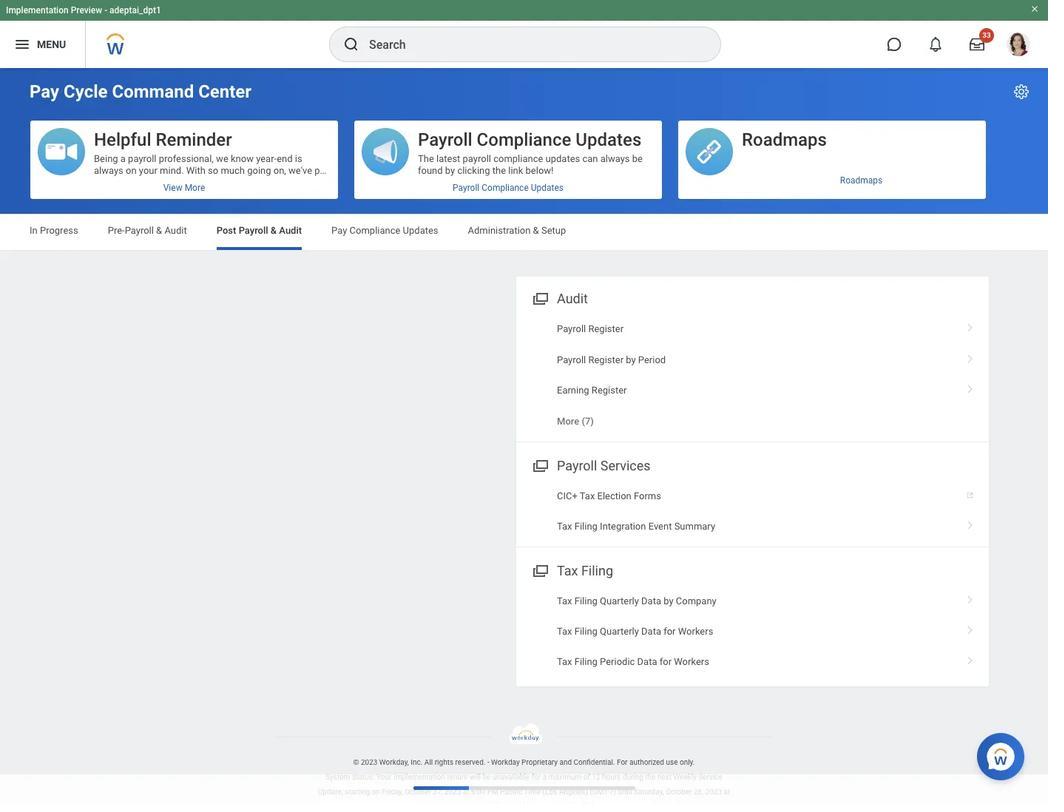 Task type: locate. For each thing, give the bounding box(es) containing it.
of left 12
[[583, 773, 590, 781]]

we've
[[289, 165, 312, 176]]

update;
[[318, 788, 343, 796]]

of
[[251, 177, 260, 188], [583, 773, 590, 781]]

the
[[418, 153, 434, 164]]

main content
[[0, 68, 1048, 700]]

payroll for helpful
[[128, 153, 156, 164]]

menu group image
[[530, 288, 550, 308], [530, 455, 550, 475]]

payroll
[[128, 153, 156, 164], [463, 153, 491, 164]]

28,
[[694, 788, 704, 796]]

pre-
[[108, 225, 125, 236]]

audit up the payroll register
[[557, 291, 588, 306]]

filing
[[575, 521, 598, 532], [581, 563, 613, 578], [575, 595, 598, 606], [575, 626, 598, 637], [575, 656, 598, 668]]

tax filing integration event summary
[[557, 521, 715, 532]]

chevron right image inside tax filing periodic data for workers link
[[961, 651, 980, 666]]

payroll up payroll register by period
[[557, 323, 586, 334]]

register
[[588, 323, 624, 334], [588, 354, 624, 365], [592, 385, 627, 396]]

register inside payroll register by period link
[[588, 354, 624, 365]]

rights
[[435, 758, 454, 766]]

a left quick
[[132, 177, 137, 188]]

1 horizontal spatial (gmt-
[[590, 788, 609, 796]]

register for earning register
[[592, 385, 627, 396]]

payroll compliance updates down link
[[453, 183, 564, 193]]

2023 right 28,
[[705, 788, 722, 796]]

1 horizontal spatial updates
[[531, 183, 564, 193]]

1 chevron right image from the top
[[961, 318, 980, 333]]

for
[[664, 626, 676, 637], [660, 656, 672, 668], [532, 773, 541, 781]]

of inside being a payroll professional, we know year-end is always on your mind. with so much going on, we've put together a quick video to remind you of some important concepts to help keep your stress down!
[[251, 177, 260, 188]]

(7)
[[582, 416, 594, 427]]

pay inside tab list
[[331, 225, 347, 236]]

the left link
[[492, 165, 506, 176]]

payroll up quick
[[128, 153, 156, 164]]

implementation down the inc.
[[394, 773, 445, 781]]

video
[[165, 177, 188, 188]]

data down tax filing quarterly data by company
[[641, 626, 661, 637]]

1 vertical spatial to
[[180, 189, 189, 200]]

1 horizontal spatial be
[[632, 153, 643, 164]]

chevron right image
[[961, 516, 980, 530], [961, 621, 980, 635], [961, 651, 980, 666]]

post payroll & audit
[[217, 225, 302, 236]]

more
[[557, 416, 579, 427]]

1 vertical spatial pacific
[[480, 803, 502, 804]]

helpful
[[94, 129, 151, 150]]

tab list containing in progress
[[15, 215, 1033, 250]]

register for payroll register
[[588, 323, 624, 334]]

1 vertical spatial time
[[504, 803, 520, 804]]

0 horizontal spatial time
[[504, 803, 520, 804]]

& down stress
[[271, 225, 277, 236]]

payroll for payroll
[[463, 153, 491, 164]]

a
[[120, 153, 126, 164], [132, 177, 137, 188], [543, 773, 547, 781]]

link
[[508, 165, 523, 176]]

1 horizontal spatial the
[[645, 773, 656, 781]]

updates down below!
[[531, 183, 564, 193]]

list containing cic+ tax election forms
[[516, 481, 989, 542]]

you
[[234, 177, 249, 188]]

0 horizontal spatial implementation
[[6, 5, 69, 16]]

close environment banner image
[[1030, 4, 1039, 13]]

always
[[600, 153, 630, 164], [94, 165, 123, 176]]

3 chevron right image from the top
[[961, 379, 980, 394]]

your
[[377, 773, 392, 781]]

workers for tax filing periodic data for workers
[[674, 656, 709, 668]]

for down tax filing quarterly data by company
[[664, 626, 676, 637]]

inc.
[[411, 758, 423, 766]]

0 vertical spatial register
[[588, 323, 624, 334]]

being
[[94, 153, 118, 164]]

more (7) link
[[516, 406, 989, 437]]

pm
[[487, 788, 498, 796]]

0 horizontal spatial (los
[[522, 803, 537, 804]]

menu group image
[[530, 560, 550, 580]]

0 horizontal spatial on
[[126, 165, 137, 176]]

0 vertical spatial for
[[664, 626, 676, 637]]

33 button
[[961, 28, 994, 61]]

1 vertical spatial register
[[588, 354, 624, 365]]

- right preview
[[104, 5, 107, 16]]

main content containing pay cycle command center
[[0, 68, 1048, 700]]

1 vertical spatial updates
[[531, 183, 564, 193]]

2 chevron right image from the top
[[961, 349, 980, 364]]

2 quarterly from the top
[[600, 626, 639, 637]]

1 october from the left
[[405, 788, 431, 796]]

(los down the unavailable
[[522, 803, 537, 804]]

& for post payroll & audit
[[271, 225, 277, 236]]

0 horizontal spatial payroll
[[128, 153, 156, 164]]

1 vertical spatial the
[[645, 773, 656, 781]]

2023
[[361, 758, 378, 766], [444, 788, 461, 796], [705, 788, 722, 796]]

& for pre-payroll & audit
[[156, 225, 162, 236]]

by down the latest
[[445, 165, 455, 176]]

workday
[[491, 758, 520, 766]]

to down with
[[191, 177, 199, 188]]

notifications large image
[[928, 37, 943, 52]]

cic+ tax election forms link
[[516, 481, 989, 511]]

on inside © 2023 workday, inc. all rights reserved. - workday proprietary and confidential. for authorized use only. system status: your implementation tenant will be unavailable for a maximum of 12 hours during the next weekly service update; starting on friday, october 27, 2023 at 6:00 pm pacific time (los angeles) (gmt-7) until saturday, october 28, 2023 at 6:00 am pacific time (los angeles) (gmt-7).
[[372, 788, 380, 796]]

(gmt- up '7).'
[[590, 788, 609, 796]]

filing left periodic
[[575, 656, 598, 668]]

2023 right ©
[[361, 758, 378, 766]]

payroll register
[[557, 323, 624, 334]]

on inside being a payroll professional, we know year-end is always on your mind. with so much going on, we've put together a quick video to remind you of some important concepts to help keep your stress down!
[[126, 165, 137, 176]]

2 vertical spatial a
[[543, 773, 547, 781]]

1 horizontal spatial (los
[[543, 788, 557, 796]]

register down payroll register by period
[[592, 385, 627, 396]]

2 chevron right image from the top
[[961, 621, 980, 635]]

& down concepts
[[156, 225, 162, 236]]

october left 27,
[[405, 788, 431, 796]]

in progress
[[30, 225, 78, 236]]

0 vertical spatial on
[[126, 165, 137, 176]]

1 vertical spatial chevron right image
[[961, 621, 980, 635]]

period
[[638, 354, 666, 365]]

0 horizontal spatial updates
[[403, 225, 438, 236]]

1 horizontal spatial always
[[600, 153, 630, 164]]

pacific down the unavailable
[[500, 788, 523, 796]]

always down being
[[94, 165, 123, 176]]

a down proprietary
[[543, 773, 547, 781]]

1 at from the left
[[463, 788, 469, 796]]

(gmt- down the maximum
[[569, 803, 589, 804]]

2 vertical spatial data
[[637, 656, 657, 668]]

quarterly for by
[[600, 595, 639, 606]]

& left setup
[[533, 225, 539, 236]]

0 vertical spatial updates
[[576, 129, 642, 150]]

at right 28,
[[724, 788, 730, 796]]

payroll up clicking
[[463, 153, 491, 164]]

0 vertical spatial quarterly
[[600, 595, 639, 606]]

justify image
[[13, 36, 31, 53]]

administration
[[468, 225, 531, 236]]

0 vertical spatial the
[[492, 165, 506, 176]]

1 vertical spatial quarterly
[[600, 626, 639, 637]]

by inside the latest payroll compliance updates can always be found by clicking the link below!
[[445, 165, 455, 176]]

the
[[492, 165, 506, 176], [645, 773, 656, 781]]

0 vertical spatial list
[[516, 314, 989, 437]]

1 vertical spatial data
[[641, 626, 661, 637]]

know
[[231, 153, 254, 164]]

on left "friday,"
[[372, 788, 380, 796]]

0 horizontal spatial pay
[[30, 81, 59, 102]]

0 vertical spatial a
[[120, 153, 126, 164]]

updates down found
[[403, 225, 438, 236]]

on up together
[[126, 165, 137, 176]]

chevron right image inside tax filing integration event summary link
[[961, 516, 980, 530]]

be right will
[[483, 773, 491, 781]]

profile logan mcneil image
[[1007, 33, 1030, 59]]

- left workday
[[487, 758, 489, 766]]

your up quick
[[139, 165, 157, 176]]

to
[[191, 177, 199, 188], [180, 189, 189, 200]]

1 vertical spatial for
[[660, 656, 672, 668]]

updates
[[576, 129, 642, 150], [531, 183, 564, 193], [403, 225, 438, 236]]

list
[[516, 314, 989, 437], [516, 481, 989, 542], [516, 586, 989, 677]]

roadmaps inside "link"
[[840, 175, 883, 185]]

1 list from the top
[[516, 314, 989, 437]]

roadmaps
[[742, 129, 827, 150], [840, 175, 883, 185]]

0 vertical spatial by
[[445, 165, 455, 176]]

chevron right image
[[961, 318, 980, 333], [961, 349, 980, 364], [961, 379, 980, 394], [961, 590, 980, 605]]

1 horizontal spatial time
[[524, 788, 541, 796]]

implementation up menu dropdown button
[[6, 5, 69, 16]]

2 vertical spatial register
[[592, 385, 627, 396]]

(los down the maximum
[[543, 788, 557, 796]]

list containing tax filing quarterly data by company
[[516, 586, 989, 677]]

tax filing integration event summary link
[[516, 511, 989, 542]]

1 payroll from the left
[[128, 153, 156, 164]]

1 horizontal spatial your
[[234, 189, 253, 200]]

1 vertical spatial (los
[[522, 803, 537, 804]]

1 vertical spatial (gmt-
[[569, 803, 589, 804]]

chevron right image inside earning register link
[[961, 379, 980, 394]]

for down proprietary
[[532, 773, 541, 781]]

of inside © 2023 workday, inc. all rights reserved. - workday proprietary and confidential. for authorized use only. system status: your implementation tenant will be unavailable for a maximum of 12 hours during the next weekly service update; starting on friday, october 27, 2023 at 6:00 pm pacific time (los angeles) (gmt-7) until saturday, october 28, 2023 at 6:00 am pacific time (los angeles) (gmt-7).
[[583, 773, 590, 781]]

1 vertical spatial angeles)
[[539, 803, 568, 804]]

for down tax filing quarterly data for workers
[[660, 656, 672, 668]]

audit down concepts
[[165, 225, 187, 236]]

0 vertical spatial 6:00
[[471, 788, 485, 796]]

payroll inside being a payroll professional, we know year-end is always on your mind. with so much going on, we've put together a quick video to remind you of some important concepts to help keep your stress down!
[[128, 153, 156, 164]]

chevron right image inside tax filing quarterly data for workers link
[[961, 621, 980, 635]]

payroll register by period
[[557, 354, 666, 365]]

2 vertical spatial list
[[516, 586, 989, 677]]

election
[[597, 490, 632, 501]]

1 horizontal spatial a
[[132, 177, 137, 188]]

your down you
[[234, 189, 253, 200]]

quarterly up tax filing quarterly data for workers
[[600, 595, 639, 606]]

menu banner
[[0, 0, 1048, 68]]

payroll down clicking
[[453, 183, 480, 193]]

configure this page image
[[1013, 83, 1030, 101]]

1 vertical spatial list
[[516, 481, 989, 542]]

so
[[208, 165, 218, 176]]

pay cycle command center
[[30, 81, 252, 102]]

1 vertical spatial compliance
[[482, 183, 529, 193]]

of for you
[[251, 177, 260, 188]]

0 horizontal spatial (gmt-
[[569, 803, 589, 804]]

0 horizontal spatial the
[[492, 165, 506, 176]]

2 horizontal spatial &
[[533, 225, 539, 236]]

1 horizontal spatial pay
[[331, 225, 347, 236]]

quarterly for for
[[600, 626, 639, 637]]

0 vertical spatial payroll compliance updates
[[418, 129, 642, 150]]

3 list from the top
[[516, 586, 989, 677]]

tax filing quarterly data for workers
[[557, 626, 713, 637]]

filing down 'cic+'
[[575, 521, 598, 532]]

always right can
[[600, 153, 630, 164]]

tax for tax filing quarterly data for workers
[[557, 626, 572, 637]]

footer
[[0, 723, 1048, 804]]

at up am
[[463, 788, 469, 796]]

0 vertical spatial your
[[139, 165, 157, 176]]

1 vertical spatial 6:00
[[451, 803, 465, 804]]

quick
[[140, 177, 163, 188]]

menu group image left payroll services on the right bottom
[[530, 455, 550, 475]]

1 horizontal spatial audit
[[279, 225, 302, 236]]

be right can
[[632, 153, 643, 164]]

0 horizontal spatial october
[[405, 788, 431, 796]]

angeles)
[[559, 788, 588, 796], [539, 803, 568, 804]]

filing for tax filing quarterly data for workers
[[575, 626, 598, 637]]

1 horizontal spatial roadmaps
[[840, 175, 883, 185]]

1 horizontal spatial payroll
[[463, 153, 491, 164]]

2 horizontal spatial audit
[[557, 291, 588, 306]]

by left period
[[626, 354, 636, 365]]

0 vertical spatial pay
[[30, 81, 59, 102]]

2023 right 27,
[[444, 788, 461, 796]]

confidential.
[[574, 758, 615, 766]]

data up tax filing quarterly data for workers
[[641, 595, 661, 606]]

1 vertical spatial menu group image
[[530, 455, 550, 475]]

of for maximum
[[583, 773, 590, 781]]

2 at from the left
[[724, 788, 730, 796]]

a inside © 2023 workday, inc. all rights reserved. - workday proprietary and confidential. for authorized use only. system status: your implementation tenant will be unavailable for a maximum of 12 hours during the next weekly service update; starting on friday, october 27, 2023 at 6:00 pm pacific time (los angeles) (gmt-7) until saturday, october 28, 2023 at 6:00 am pacific time (los angeles) (gmt-7).
[[543, 773, 547, 781]]

chevron right image for payroll register
[[961, 318, 980, 333]]

compliance
[[477, 129, 571, 150], [482, 183, 529, 193], [350, 225, 400, 236]]

status:
[[352, 773, 375, 781]]

-
[[104, 5, 107, 16], [487, 758, 489, 766]]

12
[[592, 773, 600, 781]]

0 vertical spatial chevron right image
[[961, 516, 980, 530]]

compliance
[[494, 153, 543, 164]]

search image
[[343, 36, 360, 53]]

0 horizontal spatial at
[[463, 788, 469, 796]]

payroll register link
[[516, 314, 989, 344]]

compliance inside tab list
[[350, 225, 400, 236]]

filing up tax filing quarterly data by company
[[581, 563, 613, 578]]

menu group image down setup
[[530, 288, 550, 308]]

time
[[524, 788, 541, 796], [504, 803, 520, 804]]

be
[[632, 153, 643, 164], [483, 773, 491, 781]]

payroll inside the latest payroll compliance updates can always be found by clicking the link below!
[[463, 153, 491, 164]]

1 vertical spatial on
[[372, 788, 380, 796]]

6:00 left am
[[451, 803, 465, 804]]

1 horizontal spatial october
[[666, 788, 692, 796]]

2 payroll from the left
[[463, 153, 491, 164]]

chevron right image for earning register
[[961, 379, 980, 394]]

(los
[[543, 788, 557, 796], [522, 803, 537, 804]]

4 chevron right image from the top
[[961, 590, 980, 605]]

0 vertical spatial workers
[[678, 626, 713, 637]]

2 horizontal spatial a
[[543, 773, 547, 781]]

pacific down pm
[[480, 803, 502, 804]]

tax filing quarterly data by company
[[557, 595, 717, 606]]

at
[[463, 788, 469, 796], [724, 788, 730, 796]]

filing down tax filing
[[575, 595, 598, 606]]

0 vertical spatial data
[[641, 595, 661, 606]]

integration
[[600, 521, 646, 532]]

1 vertical spatial -
[[487, 758, 489, 766]]

2 vertical spatial compliance
[[350, 225, 400, 236]]

1 menu group image from the top
[[530, 288, 550, 308]]

chevron right image inside tax filing quarterly data by company link
[[961, 590, 980, 605]]

quarterly up periodic
[[600, 626, 639, 637]]

updates up can
[[576, 129, 642, 150]]

register inside payroll register link
[[588, 323, 624, 334]]

1 vertical spatial be
[[483, 773, 491, 781]]

audit
[[165, 225, 187, 236], [279, 225, 302, 236], [557, 291, 588, 306]]

1 quarterly from the top
[[600, 595, 639, 606]]

3 chevron right image from the top
[[961, 651, 980, 666]]

the left the 'next'
[[645, 773, 656, 781]]

1 vertical spatial roadmaps
[[840, 175, 883, 185]]

until
[[618, 788, 632, 796]]

payroll up earning
[[557, 354, 586, 365]]

implementation
[[6, 5, 69, 16], [394, 773, 445, 781]]

pacific
[[500, 788, 523, 796], [480, 803, 502, 804]]

2 vertical spatial for
[[532, 773, 541, 781]]

implementation inside © 2023 workday, inc. all rights reserved. - workday proprietary and confidential. for authorized use only. system status: your implementation tenant will be unavailable for a maximum of 12 hours during the next weekly service update; starting on friday, october 27, 2023 at 6:00 pm pacific time (los angeles) (gmt-7) until saturday, october 28, 2023 at 6:00 am pacific time (los angeles) (gmt-7).
[[394, 773, 445, 781]]

filing for tax filing integration event summary
[[575, 521, 598, 532]]

tax for tax filing integration event summary
[[557, 521, 572, 532]]

payroll compliance updates up compliance
[[418, 129, 642, 150]]

tax
[[580, 490, 595, 501], [557, 521, 572, 532], [557, 563, 578, 578], [557, 595, 572, 606], [557, 626, 572, 637], [557, 656, 572, 668]]

data right periodic
[[637, 656, 657, 668]]

2 list from the top
[[516, 481, 989, 542]]

october down weekly
[[666, 788, 692, 796]]

chevron right image inside payroll register by period link
[[961, 349, 980, 364]]

2 october from the left
[[666, 788, 692, 796]]

2 menu group image from the top
[[530, 455, 550, 475]]

1 vertical spatial workers
[[674, 656, 709, 668]]

0 horizontal spatial by
[[445, 165, 455, 176]]

0 vertical spatial roadmaps
[[742, 129, 827, 150]]

always inside being a payroll professional, we know year-end is always on your mind. with so much going on, we've put together a quick video to remind you of some important concepts to help keep your stress down!
[[94, 165, 123, 176]]

1 horizontal spatial at
[[724, 788, 730, 796]]

to down video
[[180, 189, 189, 200]]

0 vertical spatial menu group image
[[530, 288, 550, 308]]

tab list
[[15, 215, 1033, 250]]

of down 'going'
[[251, 177, 260, 188]]

by left company
[[664, 595, 674, 606]]

your
[[139, 165, 157, 176], [234, 189, 253, 200]]

latest
[[436, 153, 460, 164]]

2 horizontal spatial by
[[664, 595, 674, 606]]

chevron right image inside payroll register link
[[961, 318, 980, 333]]

0 vertical spatial be
[[632, 153, 643, 164]]

1 vertical spatial your
[[234, 189, 253, 200]]

1 horizontal spatial &
[[271, 225, 277, 236]]

register up the earning register
[[588, 354, 624, 365]]

tax filing quarterly data by company link
[[516, 586, 989, 616]]

0 horizontal spatial be
[[483, 773, 491, 781]]

6:00 up am
[[471, 788, 485, 796]]

1 chevron right image from the top
[[961, 516, 980, 530]]

on
[[126, 165, 137, 176], [372, 788, 380, 796]]

audit down down!
[[279, 225, 302, 236]]

maximum
[[549, 773, 582, 781]]

1 & from the left
[[156, 225, 162, 236]]

filing up tax filing periodic data for workers on the right of page
[[575, 626, 598, 637]]

1 vertical spatial of
[[583, 773, 590, 781]]

1 horizontal spatial of
[[583, 773, 590, 781]]

data for tax filing quarterly data for workers
[[641, 626, 661, 637]]

register inside earning register link
[[592, 385, 627, 396]]

1 horizontal spatial -
[[487, 758, 489, 766]]

2 & from the left
[[271, 225, 277, 236]]

a right being
[[120, 153, 126, 164]]

payroll up the latest
[[418, 129, 472, 150]]

0 vertical spatial time
[[524, 788, 541, 796]]

register up payroll register by period
[[588, 323, 624, 334]]

0 vertical spatial of
[[251, 177, 260, 188]]

1 vertical spatial implementation
[[394, 773, 445, 781]]

roadmaps inside button
[[742, 129, 827, 150]]



Task type: vqa. For each thing, say whether or not it's contained in the screenshot.
1st chevron right icon from the bottom of the 100.0% main content
no



Task type: describe. For each thing, give the bounding box(es) containing it.
list for services
[[516, 481, 989, 542]]

cic+ tax election forms
[[557, 490, 661, 501]]

0 vertical spatial (los
[[543, 788, 557, 796]]

always inside the latest payroll compliance updates can always be found by clicking the link below!
[[600, 153, 630, 164]]

2 vertical spatial by
[[664, 595, 674, 606]]

©
[[353, 758, 359, 766]]

earning register
[[557, 385, 627, 396]]

for for quarterly
[[664, 626, 676, 637]]

command
[[112, 81, 194, 102]]

progress
[[40, 225, 78, 236]]

menu group image for audit
[[530, 288, 550, 308]]

audit for post payroll & audit
[[279, 225, 302, 236]]

tax filing periodic data for workers
[[557, 656, 709, 668]]

we
[[216, 153, 228, 164]]

adeptai_dpt1
[[110, 5, 161, 16]]

being a payroll professional, we know year-end is always on your mind. with so much going on, we've put together a quick video to remind you of some important concepts to help keep your stress down!
[[94, 153, 328, 200]]

0 vertical spatial to
[[191, 177, 199, 188]]

weekly
[[673, 773, 697, 781]]

help
[[191, 189, 209, 200]]

tax for tax filing
[[557, 563, 578, 578]]

workday,
[[379, 758, 409, 766]]

reminder
[[156, 129, 232, 150]]

33
[[983, 31, 991, 39]]

helpful reminder
[[94, 129, 232, 150]]

administration & setup
[[468, 225, 566, 236]]

updates inside tab list
[[403, 225, 438, 236]]

27,
[[433, 788, 443, 796]]

1 horizontal spatial 2023
[[444, 788, 461, 796]]

tax filing periodic data for workers link
[[516, 647, 989, 677]]

professional,
[[159, 153, 214, 164]]

menu group image for payroll services
[[530, 455, 550, 475]]

register for payroll register by period
[[588, 354, 624, 365]]

event
[[649, 521, 672, 532]]

year-
[[256, 153, 277, 164]]

some
[[262, 177, 286, 188]]

pay for pay cycle command center
[[30, 81, 59, 102]]

chevron right image for services
[[961, 516, 980, 530]]

payroll down concepts
[[125, 225, 154, 236]]

setup
[[541, 225, 566, 236]]

implementation preview -   adeptai_dpt1
[[6, 5, 161, 16]]

down!
[[284, 189, 310, 200]]

going
[[247, 165, 271, 176]]

forms
[[634, 490, 661, 501]]

more (7)
[[557, 416, 594, 427]]

saturday,
[[634, 788, 664, 796]]

implementation inside menu banner
[[6, 5, 69, 16]]

7).
[[589, 803, 598, 804]]

tax filing
[[557, 563, 613, 578]]

0 vertical spatial angeles)
[[559, 788, 588, 796]]

stress
[[255, 189, 281, 200]]

more (7) button
[[557, 415, 594, 428]]

- inside © 2023 workday, inc. all rights reserved. - workday proprietary and confidential. for authorized use only. system status: your implementation tenant will be unavailable for a maximum of 12 hours during the next weekly service update; starting on friday, october 27, 2023 at 6:00 pm pacific time (los angeles) (gmt-7) until saturday, october 28, 2023 at 6:00 am pacific time (los angeles) (gmt-7).
[[487, 758, 489, 766]]

0 vertical spatial pacific
[[500, 788, 523, 796]]

concepts
[[138, 189, 178, 200]]

updates
[[546, 153, 580, 164]]

payroll services
[[557, 458, 651, 473]]

for for periodic
[[660, 656, 672, 668]]

payroll up 'cic+'
[[557, 458, 597, 473]]

chevron right image for tax filing quarterly data by company
[[961, 590, 980, 605]]

list containing payroll register
[[516, 314, 989, 437]]

the inside the latest payroll compliance updates can always be found by clicking the link below!
[[492, 165, 506, 176]]

data for tax filing periodic data for workers
[[637, 656, 657, 668]]

1 vertical spatial payroll compliance updates
[[453, 183, 564, 193]]

starting
[[345, 788, 370, 796]]

roadmaps link
[[678, 169, 986, 191]]

pre-payroll & audit
[[108, 225, 187, 236]]

inbox large image
[[970, 37, 985, 52]]

found
[[418, 165, 443, 176]]

ext link image
[[965, 485, 980, 500]]

footer containing © 2023 workday, inc. all rights reserved. - workday proprietary and confidential. for authorized use only. system status: your implementation tenant will be unavailable for a maximum of 12 hours during the next weekly service update; starting on friday, october 27, 2023 at 6:00 pm pacific time (los angeles) (gmt-7) until saturday, october 28, 2023 at 6:00 am pacific time (los angeles) (gmt-7).
[[0, 723, 1048, 804]]

post
[[217, 225, 236, 236]]

remind
[[201, 177, 231, 188]]

Search Workday  search field
[[369, 28, 690, 61]]

tenant
[[447, 773, 468, 781]]

data for tax filing quarterly data by company
[[641, 595, 661, 606]]

important
[[94, 189, 136, 200]]

chevron right image for filing
[[961, 621, 980, 635]]

2 horizontal spatial 2023
[[705, 788, 722, 796]]

earning register link
[[516, 375, 989, 406]]

1 vertical spatial a
[[132, 177, 137, 188]]

company
[[676, 595, 717, 606]]

pay for pay compliance updates
[[331, 225, 347, 236]]

proprietary
[[522, 758, 558, 766]]

filing for tax filing
[[581, 563, 613, 578]]

the inside © 2023 workday, inc. all rights reserved. - workday proprietary and confidential. for authorized use only. system status: your implementation tenant will be unavailable for a maximum of 12 hours during the next weekly service update; starting on friday, october 27, 2023 at 6:00 pm pacific time (los angeles) (gmt-7) until saturday, october 28, 2023 at 6:00 am pacific time (los angeles) (gmt-7).
[[645, 773, 656, 781]]

the latest payroll compliance updates can always be found by clicking the link below!
[[418, 153, 643, 176]]

put
[[315, 165, 328, 176]]

0 vertical spatial (gmt-
[[590, 788, 609, 796]]

list for filing
[[516, 586, 989, 677]]

payroll register by period link
[[516, 344, 989, 375]]

periodic
[[600, 656, 635, 668]]

1 horizontal spatial by
[[626, 354, 636, 365]]

be inside the latest payroll compliance updates can always be found by clicking the link below!
[[632, 153, 643, 164]]

keep
[[212, 189, 232, 200]]

reserved.
[[455, 758, 486, 766]]

0 horizontal spatial 6:00
[[451, 803, 465, 804]]

is
[[295, 153, 302, 164]]

preview
[[71, 5, 102, 16]]

7)
[[609, 788, 616, 796]]

1 horizontal spatial 6:00
[[471, 788, 485, 796]]

menu button
[[0, 21, 85, 68]]

clicking
[[457, 165, 490, 176]]

in
[[30, 225, 38, 236]]

filing for tax filing quarterly data by company
[[575, 595, 598, 606]]

2 horizontal spatial updates
[[576, 129, 642, 150]]

chevron right image for payroll register by period
[[961, 349, 980, 364]]

system
[[326, 773, 350, 781]]

and
[[560, 758, 572, 766]]

workers for tax filing quarterly data for workers
[[678, 626, 713, 637]]

cycle
[[64, 81, 108, 102]]

mind.
[[160, 165, 184, 176]]

will
[[470, 773, 481, 781]]

am
[[467, 803, 478, 804]]

can
[[583, 153, 598, 164]]

much
[[221, 165, 245, 176]]

audit for pre-payroll & audit
[[165, 225, 187, 236]]

0 horizontal spatial to
[[180, 189, 189, 200]]

authorized
[[629, 758, 664, 766]]

below!
[[526, 165, 554, 176]]

payroll right the post
[[239, 225, 268, 236]]

0 horizontal spatial a
[[120, 153, 126, 164]]

friday,
[[382, 788, 403, 796]]

payroll compliance updates link
[[354, 177, 662, 199]]

cic+
[[557, 490, 578, 501]]

filing for tax filing periodic data for workers
[[575, 656, 598, 668]]

for inside © 2023 workday, inc. all rights reserved. - workday proprietary and confidential. for authorized use only. system status: your implementation tenant will be unavailable for a maximum of 12 hours during the next weekly service update; starting on friday, october 27, 2023 at 6:00 pm pacific time (los angeles) (gmt-7) until saturday, october 28, 2023 at 6:00 am pacific time (los angeles) (gmt-7).
[[532, 773, 541, 781]]

tax for tax filing periodic data for workers
[[557, 656, 572, 668]]

earning
[[557, 385, 589, 396]]

0 horizontal spatial 2023
[[361, 758, 378, 766]]

all
[[425, 758, 433, 766]]

tax for tax filing quarterly data by company
[[557, 595, 572, 606]]

- inside menu banner
[[104, 5, 107, 16]]

0 vertical spatial compliance
[[477, 129, 571, 150]]

menu
[[37, 38, 66, 50]]

on,
[[274, 165, 286, 176]]

3 & from the left
[[533, 225, 539, 236]]

be inside © 2023 workday, inc. all rights reserved. - workday proprietary and confidential. for authorized use only. system status: your implementation tenant will be unavailable for a maximum of 12 hours during the next weekly service update; starting on friday, october 27, 2023 at 6:00 pm pacific time (los angeles) (gmt-7) until saturday, october 28, 2023 at 6:00 am pacific time (los angeles) (gmt-7).
[[483, 773, 491, 781]]



